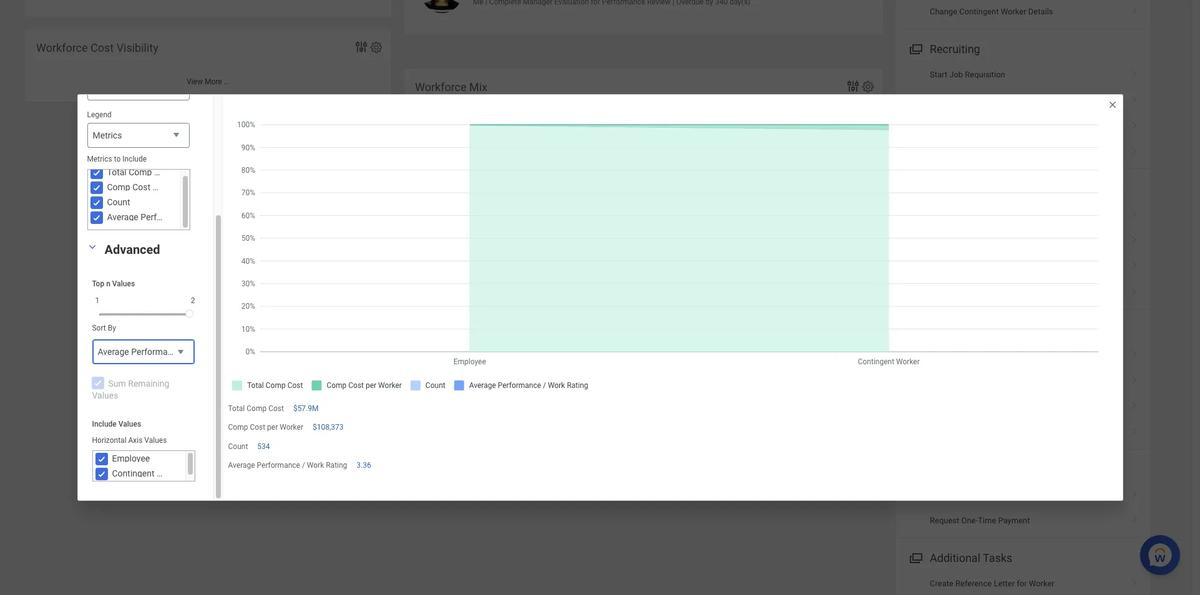 Task type: describe. For each thing, give the bounding box(es) containing it.
time & absence
[[931, 323, 1012, 336]]

add goal to employees link
[[896, 254, 1151, 280]]

$108,373 button
[[313, 423, 346, 433]]

recruiting
[[931, 42, 981, 55]]

contingent worker group
[[83, 240, 237, 492]]

payment
[[999, 517, 1031, 526]]

3.36 button
[[357, 461, 373, 471]]

2 horizontal spatial performance
[[1022, 183, 1087, 196]]

group inside "advanced" dialog
[[78, 34, 199, 240]]

view
[[187, 78, 203, 86]]

metrics button
[[87, 123, 190, 149]]

tasks
[[984, 552, 1013, 565]]

worker inside list
[[993, 236, 1019, 245]]

workforce mix element
[[404, 69, 884, 415]]

contingent worker
[[112, 469, 184, 479]]

1 vertical spatial total comp cost
[[228, 405, 284, 414]]

chevron right image for enroll learner
[[1127, 206, 1144, 218]]

0 vertical spatial &
[[1012, 183, 1019, 196]]

reference
[[956, 580, 993, 589]]

absence
[[968, 323, 1012, 336]]

workforce for workforce cost visibility
[[36, 41, 88, 54]]

$108,373
[[313, 424, 344, 432]]

chevron right image for add job
[[1127, 117, 1144, 130]]

learning,
[[931, 183, 976, 196]]

1 horizontal spatial /
[[302, 461, 305, 470]]

include values
[[92, 420, 141, 429]]

enroll
[[931, 210, 951, 220]]

report no show list
[[896, 342, 1151, 446]]

worker inside horizontal axis values group
[[157, 469, 184, 479]]

top
[[92, 280, 104, 289]]

contingent inside horizontal axis values group
[[112, 469, 155, 479]]

sort by
[[92, 324, 116, 333]]

legend
[[87, 111, 112, 119]]

13 button
[[629, 202, 668, 245]]

1 vertical spatial to
[[966, 262, 973, 271]]

values up horizontal axis values
[[119, 420, 141, 429]]

create reference letter for worker link
[[896, 571, 1151, 596]]

transfer, promote or change job link
[[896, 139, 1151, 165]]

request for request compensation change
[[931, 491, 960, 500]]

start job requisition
[[931, 70, 1006, 79]]

7 chevron right image from the top
[[1127, 372, 1144, 385]]

feedback
[[945, 236, 980, 245]]

top n values
[[92, 280, 135, 289]]

report no show
[[931, 351, 989, 360]]

list for learning, talent & performance
[[896, 202, 1151, 306]]

534 button
[[258, 442, 272, 452]]

job for start
[[950, 70, 964, 79]]

list for recruiting
[[896, 62, 1151, 165]]

one-
[[962, 517, 979, 526]]

horizontal axis values
[[92, 437, 167, 445]]

axis
[[128, 437, 143, 445]]

add for learning, talent & performance
[[931, 262, 945, 271]]

horizontal
[[92, 437, 127, 445]]

/ inside dropdown button
[[184, 347, 188, 357]]

check small image for employee
[[94, 452, 109, 467]]

top n values group
[[92, 279, 198, 321]]

request for request one-time payment
[[931, 517, 960, 526]]

additional tasks
[[931, 552, 1013, 565]]

employee
[[112, 454, 150, 464]]

request one-time payment
[[931, 517, 1031, 526]]

1 horizontal spatial comp cost per worker
[[228, 424, 304, 432]]

metrics to include group
[[87, 154, 195, 231]]

change contingent worker details
[[931, 7, 1054, 16]]

change contingent worker details link
[[896, 0, 1151, 25]]

1 vertical spatial rating
[[326, 461, 347, 470]]

view more ...
[[187, 78, 230, 86]]

time inside list
[[979, 517, 997, 526]]

to inside group
[[114, 155, 121, 164]]

count inside metrics to include group
[[107, 198, 130, 208]]

5 chevron right image from the top
[[1127, 424, 1144, 436]]

2 chevron right image from the top
[[1127, 91, 1144, 104]]

job inside transfer, promote or change job link
[[1036, 147, 1049, 157]]

transfer,
[[931, 147, 962, 157]]

cost left visibility
[[91, 41, 114, 54]]

employees
[[975, 262, 1014, 271]]

add job
[[931, 122, 961, 131]]

2 vertical spatial performance
[[257, 461, 300, 470]]

values for sum
[[92, 391, 118, 401]]

talent
[[979, 183, 1009, 196]]

1 vertical spatial change
[[1006, 147, 1034, 157]]

work inside "average performance / work rating" dropdown button
[[190, 347, 210, 357]]

1 vertical spatial count
[[228, 442, 248, 451]]

requisition
[[966, 70, 1006, 79]]

1 vertical spatial average performance / work rating
[[228, 461, 347, 470]]

performance inside "average performance / work rating" dropdown button
[[131, 347, 182, 357]]

1 horizontal spatial total
[[228, 405, 245, 414]]

chevron right image for start job requisition
[[1127, 65, 1144, 78]]

menu group image for recruiting
[[907, 40, 924, 57]]

start
[[931, 70, 948, 79]]

chevron right image inside create reference letter for worker link
[[1127, 575, 1144, 588]]

horizontal axis values group
[[92, 436, 195, 482]]

get feedback on worker
[[931, 236, 1019, 245]]

enroll learner
[[931, 210, 980, 220]]

add for recruiting
[[931, 122, 945, 131]]

6 chevron right image from the top
[[1127, 283, 1144, 296]]

chevron right image inside transfer, promote or change job link
[[1127, 143, 1144, 156]]

workforce for workforce mix
[[415, 81, 467, 94]]

$57.9m
[[293, 405, 319, 414]]

cost down metrics to include
[[133, 183, 151, 193]]



Task type: vqa. For each thing, say whether or not it's contained in the screenshot.
list
yes



Task type: locate. For each thing, give the bounding box(es) containing it.
remaining
[[128, 379, 169, 389]]

1 vertical spatial average
[[228, 461, 255, 470]]

goal
[[947, 262, 964, 271]]

add left goal in the right top of the page
[[931, 262, 945, 271]]

1 vertical spatial &
[[959, 323, 966, 336]]

check small image
[[89, 166, 104, 181], [89, 181, 104, 196], [89, 211, 104, 226], [90, 376, 105, 391], [94, 452, 109, 467], [94, 467, 109, 482]]

job
[[950, 70, 964, 79], [947, 122, 961, 131], [1036, 147, 1049, 157]]

menu group image for time & absence
[[907, 321, 924, 337]]

change up request one-time payment link
[[1017, 491, 1044, 500]]

count
[[107, 198, 130, 208], [228, 442, 248, 451]]

sort by group
[[92, 323, 237, 366]]

per up 534 button
[[267, 424, 278, 432]]

0 vertical spatial to
[[114, 155, 121, 164]]

list containing start job requisition
[[896, 62, 1151, 165]]

comp cost per worker
[[107, 183, 195, 193], [228, 424, 304, 432]]

1 vertical spatial metrics
[[87, 155, 112, 164]]

0 vertical spatial count
[[107, 198, 130, 208]]

& up no on the right
[[959, 323, 966, 336]]

chevron right image inside request compensation change link
[[1127, 487, 1144, 499]]

work
[[190, 347, 210, 357], [307, 461, 324, 470]]

0 vertical spatial work
[[190, 347, 210, 357]]

metrics for metrics
[[93, 131, 122, 141]]

0 vertical spatial list
[[896, 62, 1151, 165]]

0 horizontal spatial &
[[959, 323, 966, 336]]

cost
[[91, 41, 114, 54], [154, 168, 172, 178], [133, 183, 151, 193], [269, 405, 284, 414], [250, 424, 266, 432]]

learner
[[953, 210, 980, 220]]

n
[[106, 280, 110, 289]]

1
[[95, 296, 99, 305]]

1 horizontal spatial work
[[307, 461, 324, 470]]

0 vertical spatial request
[[931, 491, 960, 500]]

comp cost per worker up 534 button
[[228, 424, 304, 432]]

0 vertical spatial metrics
[[93, 131, 122, 141]]

workforce mix
[[415, 81, 488, 94]]

by
[[108, 324, 116, 333]]

0 horizontal spatial include
[[92, 420, 117, 429]]

3.36
[[357, 461, 371, 470]]

3 chevron right image from the top
[[1127, 206, 1144, 218]]

1 chevron right image from the top
[[1127, 3, 1144, 15]]

start job requisition link
[[896, 62, 1151, 88]]

request compensation change
[[931, 491, 1044, 500]]

3 menu group image from the top
[[907, 321, 924, 337]]

0 horizontal spatial count
[[107, 198, 130, 208]]

performance up the enroll learner link
[[1022, 183, 1087, 196]]

menu group image left recruiting
[[907, 40, 924, 57]]

0 vertical spatial comp cost per worker
[[107, 183, 195, 193]]

0 vertical spatial per
[[153, 183, 165, 193]]

transfer, promote or change job
[[931, 147, 1049, 157]]

13
[[629, 204, 666, 242]]

chevron down image
[[85, 243, 100, 252]]

1 horizontal spatial include
[[123, 155, 147, 164]]

average
[[98, 347, 129, 357], [228, 461, 255, 470]]

1 vertical spatial work
[[307, 461, 324, 470]]

2 vertical spatial job
[[1036, 147, 1049, 157]]

compensation
[[962, 491, 1015, 500]]

to down the metrics dropdown button
[[114, 155, 121, 164]]

1 vertical spatial include
[[92, 420, 117, 429]]

average inside dropdown button
[[98, 347, 129, 357]]

check small image
[[89, 196, 104, 211]]

add job link
[[896, 113, 1151, 139]]

1 horizontal spatial performance
[[257, 461, 300, 470]]

rating
[[212, 347, 237, 357], [326, 461, 347, 470]]

create
[[931, 580, 954, 589]]

0 vertical spatial job
[[950, 70, 964, 79]]

no
[[957, 351, 967, 360]]

1 horizontal spatial average
[[228, 461, 255, 470]]

add inside add goal to employees link
[[931, 262, 945, 271]]

cost up 534
[[250, 424, 266, 432]]

list containing enroll learner
[[896, 202, 1151, 306]]

1 vertical spatial request
[[931, 517, 960, 526]]

request one-time payment link
[[896, 509, 1151, 535]]

total comp cost inside metrics to include group
[[107, 168, 172, 178]]

1 menu group image from the top
[[907, 40, 924, 57]]

details
[[1029, 7, 1054, 16]]

0 horizontal spatial comp cost per worker
[[107, 183, 195, 193]]

chevron right image for report no show
[[1127, 346, 1144, 359]]

1 chevron right image from the top
[[1127, 65, 1144, 78]]

more
[[205, 78, 222, 86]]

1 horizontal spatial &
[[1012, 183, 1019, 196]]

total comp cost down metrics to include
[[107, 168, 172, 178]]

enroll learner link
[[896, 202, 1151, 228]]

per inside metrics to include group
[[153, 183, 165, 193]]

mix
[[470, 81, 488, 94]]

include down the metrics dropdown button
[[123, 155, 147, 164]]

0 horizontal spatial contingent
[[112, 469, 155, 479]]

group
[[78, 34, 199, 240]]

menu group image left time & absence
[[907, 321, 924, 337]]

1 horizontal spatial contingent
[[960, 7, 1000, 16]]

per
[[153, 183, 165, 193], [267, 424, 278, 432]]

1 vertical spatial comp cost per worker
[[228, 424, 304, 432]]

2 vertical spatial change
[[1017, 491, 1044, 500]]

legend group
[[87, 110, 190, 149]]

total
[[107, 168, 127, 178], [228, 405, 245, 414]]

1 horizontal spatial to
[[966, 262, 973, 271]]

work down the 2
[[190, 347, 210, 357]]

average performance / work rating up remaining
[[98, 347, 237, 357]]

values for horizontal
[[144, 437, 167, 445]]

3 chevron right image from the top
[[1127, 143, 1144, 156]]

request compensation change link
[[896, 483, 1151, 509]]

0 vertical spatial workforce
[[36, 41, 88, 54]]

1 vertical spatial menu group image
[[907, 180, 924, 197]]

request left compensation
[[931, 491, 960, 500]]

job inside "add job" link
[[947, 122, 961, 131]]

metrics inside metrics to include group
[[87, 155, 112, 164]]

chevron right image for request one-time payment
[[1127, 512, 1144, 525]]

$57.9m button
[[293, 404, 321, 414]]

comp cost per worker down metrics to include
[[107, 183, 195, 193]]

workforce cost visibility
[[36, 41, 158, 54]]

4 chevron right image from the top
[[1127, 232, 1144, 244]]

advanced dialog
[[77, 0, 1124, 501]]

change
[[931, 7, 958, 16], [1006, 147, 1034, 157], [1017, 491, 1044, 500]]

3 list from the top
[[896, 483, 1151, 535]]

7 chevron right image from the top
[[1127, 512, 1144, 525]]

0 horizontal spatial workforce
[[36, 41, 88, 54]]

job inside start job requisition link
[[950, 70, 964, 79]]

0 vertical spatial average
[[98, 347, 129, 357]]

get feedback on worker link
[[896, 228, 1151, 254]]

add up transfer,
[[931, 122, 945, 131]]

performance down 534 button
[[257, 461, 300, 470]]

0 vertical spatial include
[[123, 155, 147, 164]]

4 chevron right image from the top
[[1127, 346, 1144, 359]]

1 vertical spatial performance
[[131, 347, 182, 357]]

chevron right image inside "get feedback on worker" link
[[1127, 232, 1144, 244]]

2 list from the top
[[896, 202, 1151, 306]]

5 chevron right image from the top
[[1127, 258, 1144, 270]]

9 chevron right image from the top
[[1127, 575, 1144, 588]]

request left one-
[[931, 517, 960, 526]]

0 vertical spatial change
[[931, 7, 958, 16]]

contingent down employee in the bottom of the page
[[112, 469, 155, 479]]

average performance / work rating button
[[92, 339, 237, 366]]

learning, talent & performance
[[931, 183, 1087, 196]]

to
[[114, 155, 121, 164], [966, 262, 973, 271]]

1 list from the top
[[896, 62, 1151, 165]]

534
[[258, 442, 270, 451]]

0 vertical spatial average performance / work rating
[[98, 347, 237, 357]]

values right axis
[[144, 437, 167, 445]]

include values group
[[83, 410, 204, 492]]

chevron right image inside start job requisition link
[[1127, 65, 1144, 78]]

menu group image
[[907, 549, 924, 566]]

0 horizontal spatial work
[[190, 347, 210, 357]]

average performance / work rating
[[98, 347, 237, 357], [228, 461, 347, 470]]

1 vertical spatial job
[[947, 122, 961, 131]]

menu group image for learning, talent & performance
[[907, 180, 924, 197]]

0 horizontal spatial average
[[98, 347, 129, 357]]

promote
[[964, 147, 995, 157]]

0 vertical spatial /
[[184, 347, 188, 357]]

...
[[224, 78, 230, 86]]

check small image for contingent worker
[[94, 467, 109, 482]]

0 vertical spatial performance
[[1022, 183, 1087, 196]]

0 horizontal spatial total
[[107, 168, 127, 178]]

letter
[[995, 580, 1016, 589]]

change right or
[[1006, 147, 1034, 157]]

6 chevron right image from the top
[[1127, 487, 1144, 499]]

time down request compensation change
[[979, 517, 997, 526]]

cost down the metrics dropdown button
[[154, 168, 172, 178]]

work down $108,373
[[307, 461, 324, 470]]

2 vertical spatial menu group image
[[907, 321, 924, 337]]

menu group image
[[907, 40, 924, 57], [907, 180, 924, 197], [907, 321, 924, 337]]

or
[[997, 147, 1004, 157]]

chevron right image for request compensation change
[[1127, 487, 1144, 499]]

job for add
[[947, 122, 961, 131]]

total comp cost up 534
[[228, 405, 284, 414]]

contingent up recruiting
[[960, 7, 1000, 16]]

1 vertical spatial list
[[896, 202, 1151, 306]]

2
[[191, 296, 195, 305]]

check small image for total comp cost
[[89, 166, 104, 181]]

add
[[931, 122, 945, 131], [931, 262, 945, 271]]

count left 534
[[228, 442, 248, 451]]

chevron right image
[[1127, 3, 1144, 15], [1127, 91, 1144, 104], [1127, 143, 1144, 156], [1127, 232, 1144, 244], [1127, 258, 1144, 270], [1127, 283, 1144, 296], [1127, 372, 1144, 385], [1127, 398, 1144, 410], [1127, 575, 1144, 588]]

report
[[931, 351, 955, 360]]

&
[[1012, 183, 1019, 196], [959, 323, 966, 336]]

include inside group
[[123, 155, 147, 164]]

1 horizontal spatial workforce
[[415, 81, 467, 94]]

chevron right image inside the enroll learner link
[[1127, 206, 1144, 218]]

close chart settings image
[[1108, 100, 1118, 110]]

1 horizontal spatial rating
[[326, 461, 347, 470]]

& right talent
[[1012, 183, 1019, 196]]

group containing metrics
[[78, 34, 199, 240]]

metrics inside the metrics dropdown button
[[93, 131, 122, 141]]

0 vertical spatial contingent
[[960, 7, 1000, 16]]

average performance / work rating down 534 button
[[228, 461, 347, 470]]

0 vertical spatial add
[[931, 122, 945, 131]]

0 vertical spatial rating
[[212, 347, 237, 357]]

chevron right image inside "add job" link
[[1127, 117, 1144, 130]]

performance up remaining
[[131, 347, 182, 357]]

additional
[[931, 552, 981, 565]]

1 vertical spatial add
[[931, 262, 945, 271]]

8 chevron right image from the top
[[1127, 398, 1144, 410]]

1 horizontal spatial time
[[979, 517, 997, 526]]

1 vertical spatial contingent
[[112, 469, 155, 479]]

2 add from the top
[[931, 262, 945, 271]]

for
[[1018, 580, 1028, 589]]

add goal to employees
[[931, 262, 1014, 271]]

chevron right image
[[1127, 65, 1144, 78], [1127, 117, 1144, 130], [1127, 206, 1144, 218], [1127, 346, 1144, 359], [1127, 424, 1144, 436], [1127, 487, 1144, 499], [1127, 512, 1144, 525]]

request
[[931, 491, 960, 500], [931, 517, 960, 526]]

cost left $57.9m
[[269, 405, 284, 414]]

sum
[[108, 379, 126, 389]]

job down "add job" link
[[1036, 147, 1049, 157]]

0 vertical spatial total
[[107, 168, 127, 178]]

1 vertical spatial /
[[302, 461, 305, 470]]

1 horizontal spatial per
[[267, 424, 278, 432]]

0 horizontal spatial /
[[184, 347, 188, 357]]

/
[[184, 347, 188, 357], [302, 461, 305, 470]]

1 horizontal spatial total comp cost
[[228, 405, 284, 414]]

values right n
[[112, 280, 135, 289]]

1 vertical spatial workforce
[[415, 81, 467, 94]]

2 vertical spatial list
[[896, 483, 1151, 535]]

worker inside metrics to include group
[[167, 183, 195, 193]]

job up transfer,
[[947, 122, 961, 131]]

values for top
[[112, 280, 135, 289]]

total inside metrics to include group
[[107, 168, 127, 178]]

average performance / work rating inside dropdown button
[[98, 347, 237, 357]]

sum remaining values
[[92, 379, 169, 401]]

0 horizontal spatial per
[[153, 183, 165, 193]]

0 horizontal spatial time
[[931, 323, 956, 336]]

metrics down legend on the left of page
[[93, 131, 122, 141]]

chevron right image inside change contingent worker details link
[[1127, 3, 1144, 15]]

metrics for metrics to include
[[87, 155, 112, 164]]

1 horizontal spatial count
[[228, 442, 248, 451]]

chevron right image inside add goal to employees link
[[1127, 258, 1144, 270]]

include inside the contingent worker group
[[92, 420, 117, 429]]

per down the metrics dropdown button
[[153, 183, 165, 193]]

2 request from the top
[[931, 517, 960, 526]]

get
[[931, 236, 943, 245]]

comp
[[129, 168, 152, 178], [107, 183, 130, 193], [247, 405, 267, 414], [228, 424, 248, 432]]

view more ... link
[[25, 71, 392, 92]]

0 horizontal spatial to
[[114, 155, 121, 164]]

show
[[969, 351, 989, 360]]

performance
[[1022, 183, 1087, 196], [131, 347, 182, 357], [257, 461, 300, 470]]

list containing request compensation change
[[896, 483, 1151, 535]]

0 vertical spatial menu group image
[[907, 40, 924, 57]]

report no show link
[[896, 342, 1151, 368]]

advanced button
[[105, 243, 160, 258]]

0 vertical spatial time
[[931, 323, 956, 336]]

job right the start
[[950, 70, 964, 79]]

0 horizontal spatial total comp cost
[[107, 168, 172, 178]]

to right goal in the right top of the page
[[966, 262, 973, 271]]

my team element
[[25, 0, 392, 17]]

1 add from the top
[[931, 122, 945, 131]]

check small image for comp cost per worker
[[89, 181, 104, 196]]

change up recruiting
[[931, 7, 958, 16]]

1 vertical spatial per
[[267, 424, 278, 432]]

0 horizontal spatial rating
[[212, 347, 237, 357]]

chevron right image inside request one-time payment link
[[1127, 512, 1144, 525]]

include up horizontal
[[92, 420, 117, 429]]

on
[[982, 236, 991, 245]]

create reference letter for worker
[[931, 580, 1055, 589]]

metrics to include
[[87, 155, 147, 164]]

0 horizontal spatial performance
[[131, 347, 182, 357]]

1 request from the top
[[931, 491, 960, 500]]

metrics
[[93, 131, 122, 141], [87, 155, 112, 164]]

1 vertical spatial time
[[979, 517, 997, 526]]

1 vertical spatial total
[[228, 405, 245, 414]]

2 menu group image from the top
[[907, 180, 924, 197]]

sort
[[92, 324, 106, 333]]

0 vertical spatial total comp cost
[[107, 168, 172, 178]]

add inside "add job" link
[[931, 122, 945, 131]]

comp cost per worker inside metrics to include group
[[107, 183, 195, 193]]

chevron right image inside report no show "link"
[[1127, 346, 1144, 359]]

visibility
[[117, 41, 158, 54]]

count right check small icon
[[107, 198, 130, 208]]

time up report
[[931, 323, 956, 336]]

menu group image left learning,
[[907, 180, 924, 197]]

rating inside dropdown button
[[212, 347, 237, 357]]

advanced
[[105, 243, 160, 258]]

2 chevron right image from the top
[[1127, 117, 1144, 130]]

values inside sum remaining values
[[92, 391, 118, 401]]

metrics up check small icon
[[87, 155, 112, 164]]

values down sum
[[92, 391, 118, 401]]

list
[[896, 62, 1151, 165], [896, 202, 1151, 306], [896, 483, 1151, 535]]

workforce cost visibility element
[[25, 29, 392, 102]]



